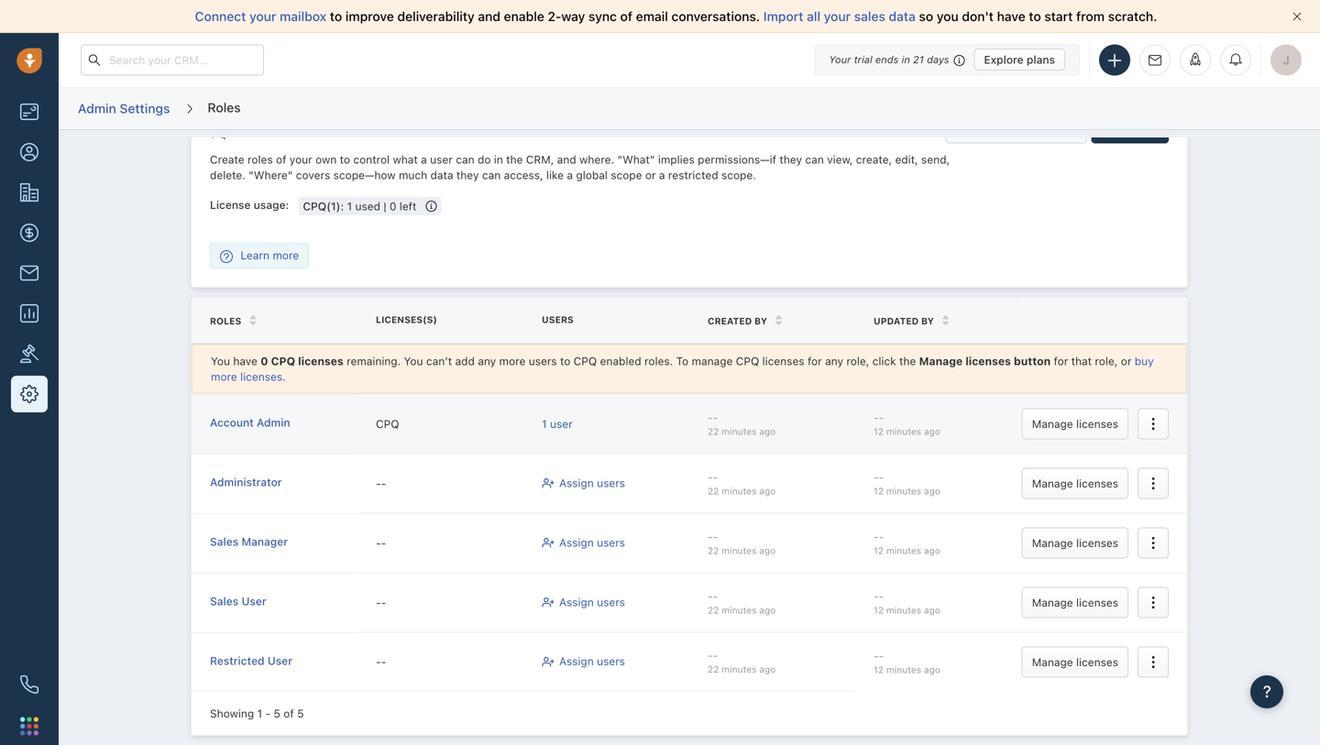 Task type: vqa. For each thing, say whether or not it's contained in the screenshot.
IF FIXED VALUE IS LEFT BLANK, STATUS WILL BE SET TO EMPTY
no



Task type: describe. For each thing, give the bounding box(es) containing it.
button
[[1014, 355, 1051, 368]]

connect
[[195, 9, 246, 24]]

mailbox
[[280, 9, 327, 24]]

ends
[[876, 54, 899, 66]]

scope
[[611, 169, 642, 182]]

showing 1 - 5 of 5
[[210, 708, 304, 720]]

manage licenses for account admin
[[1032, 418, 1119, 431]]

0 vertical spatial of
[[621, 9, 633, 24]]

data inside 'create roles of your own to control what a user can do in the crm, and where. "what" implies permissions—if they can view, create, edit, send, delete. "where" covers scope—how much data they can access, like a global scope or a restricted scope.'
[[431, 169, 454, 182]]

sales
[[855, 9, 886, 24]]

administrator link
[[210, 476, 282, 491]]

remaining.
[[347, 355, 401, 368]]

1 for from the left
[[808, 355, 822, 368]]

click
[[873, 355, 897, 368]]

conversations.
[[672, 9, 760, 24]]

settings
[[120, 101, 170, 116]]

phone image
[[20, 676, 39, 694]]

assign users for sales manager
[[559, 536, 625, 549]]

enable
[[504, 9, 545, 24]]

2-
[[548, 9, 562, 24]]

-- 22 minutes ago for account admin
[[708, 411, 776, 437]]

properties image
[[20, 345, 39, 363]]

1 horizontal spatial a
[[567, 169, 573, 182]]

administrator
[[210, 476, 282, 489]]

updated
[[874, 316, 919, 327]]

"what"
[[618, 153, 655, 166]]

sales manager link
[[210, 536, 288, 550]]

updated by
[[874, 316, 934, 327]]

0 vertical spatial in
[[902, 54, 911, 66]]

-- for sales manager
[[376, 537, 386, 550]]

learn
[[241, 249, 270, 262]]

users for sales manager
[[597, 536, 625, 549]]

assign for administrator
[[559, 477, 594, 490]]

sales user link
[[210, 595, 267, 610]]

connect your mailbox to improve deliverability and enable 2-way sync of email conversations. import all your sales data so you don't have to start from scratch.
[[195, 9, 1158, 24]]

0 horizontal spatial a
[[421, 153, 427, 166]]

buy more licenses.
[[211, 355, 1154, 383]]

-- 12 minutes ago for sales user
[[874, 590, 941, 616]]

1 vertical spatial roles
[[210, 316, 241, 327]]

improve
[[346, 9, 394, 24]]

manage for sales manager
[[1032, 537, 1074, 550]]

used
[[355, 200, 381, 213]]

users for sales user
[[597, 596, 625, 609]]

-- 12 minutes ago for sales manager
[[874, 530, 941, 556]]

to inside 'create roles of your own to control what a user can do in the crm, and where. "what" implies permissions—if they can view, create, edit, send, delete. "where" covers scope—how much data they can access, like a global scope or a restricted scope.'
[[340, 153, 350, 166]]

cpq(1): 1 used | 0 left
[[303, 200, 417, 213]]

22 for sales user
[[708, 605, 719, 616]]

sales user
[[210, 595, 267, 608]]

12 for sales user
[[874, 605, 884, 616]]

more for buy more licenses.
[[211, 370, 237, 383]]

manage licenses button for restricted user
[[1022, 647, 1129, 678]]

learn more link
[[211, 248, 308, 264]]

to left start
[[1029, 9, 1042, 24]]

admin settings link
[[77, 94, 171, 123]]

create
[[210, 153, 244, 166]]

your trial ends in 21 days
[[829, 54, 950, 66]]

12 for restricted user
[[874, 665, 884, 675]]

much
[[399, 169, 428, 182]]

learn more
[[241, 249, 299, 262]]

assign users for sales user
[[559, 596, 625, 609]]

1 vertical spatial the
[[900, 355, 916, 368]]

scope.
[[722, 169, 756, 182]]

explore
[[984, 53, 1024, 66]]

license
[[210, 198, 251, 211]]

user for restricted user
[[268, 655, 293, 668]]

do
[[478, 153, 491, 166]]

manage
[[692, 355, 733, 368]]

"where"
[[249, 169, 293, 182]]

send,
[[922, 153, 950, 166]]

2 horizontal spatial can
[[806, 153, 824, 166]]

users
[[542, 314, 574, 325]]

days
[[927, 54, 950, 66]]

license usage:
[[210, 198, 289, 211]]

cpq down remaining. on the left of the page
[[376, 418, 399, 431]]

create roles of your own to control what a user can do in the crm, and where. "what" implies permissions—if they can view, create, edit, send, delete. "where" covers scope—how much data they can access, like a global scope or a restricted scope.
[[210, 153, 950, 182]]

manage for account admin
[[1032, 418, 1074, 431]]

12 for sales manager
[[874, 546, 884, 556]]

0 vertical spatial have
[[997, 9, 1026, 24]]

assign for sales manager
[[559, 536, 594, 549]]

import all your sales data link
[[764, 9, 919, 24]]

and inside 'create roles of your own to control what a user can do in the crm, and where. "what" implies permissions—if they can view, create, edit, send, delete. "where" covers scope—how much data they can access, like a global scope or a restricted scope.'
[[557, 153, 577, 166]]

cpq left enabled
[[574, 355, 597, 368]]

roles
[[248, 153, 273, 166]]

email
[[636, 9, 668, 24]]

create,
[[856, 153, 892, 166]]

plans
[[1027, 53, 1056, 66]]

way
[[562, 9, 585, 24]]

buy more licenses. link
[[211, 355, 1154, 383]]

-- for restricted user
[[376, 656, 386, 669]]

-- 12 minutes ago for administrator
[[874, 471, 941, 497]]

|
[[384, 200, 387, 213]]

0 vertical spatial data
[[889, 9, 916, 24]]

manage for sales user
[[1032, 597, 1074, 609]]

edit,
[[896, 153, 919, 166]]

-- 22 minutes ago for restricted user
[[708, 649, 776, 675]]

1 for showing 1 - 5 of 5
[[257, 708, 262, 720]]

assign users for restricted user
[[559, 655, 625, 668]]

12 for administrator
[[874, 486, 884, 497]]

2 5 from the left
[[297, 708, 304, 720]]

2 horizontal spatial 1
[[542, 418, 547, 431]]

2 horizontal spatial a
[[659, 169, 665, 182]]

where.
[[580, 153, 614, 166]]

assign users link for administrator
[[542, 475, 625, 491]]

restricted user
[[210, 655, 293, 668]]

2 horizontal spatial your
[[824, 9, 851, 24]]

sync
[[589, 9, 617, 24]]

1 horizontal spatial can
[[482, 169, 501, 182]]

-- for administrator
[[376, 477, 386, 490]]

-- 12 minutes ago for restricted user
[[874, 650, 941, 675]]

implies
[[658, 153, 695, 166]]

cpq right the manage
[[736, 355, 760, 368]]

close image
[[1293, 12, 1302, 21]]

1 role, from the left
[[847, 355, 870, 368]]

so
[[919, 9, 934, 24]]

manage licenses for administrator
[[1032, 477, 1119, 490]]

your
[[829, 54, 851, 66]]

import
[[764, 9, 804, 24]]

Search your CRM... text field
[[81, 44, 264, 76]]

delete.
[[210, 169, 246, 182]]

access,
[[504, 169, 543, 182]]

phone element
[[11, 667, 48, 703]]

0 horizontal spatial and
[[478, 9, 501, 24]]

12 for account admin
[[874, 426, 884, 437]]

sales manager
[[210, 536, 288, 548]]

covers
[[296, 169, 330, 182]]



Task type: locate. For each thing, give the bounding box(es) containing it.
of
[[621, 9, 633, 24], [276, 153, 287, 166], [284, 708, 294, 720]]

2 vertical spatial 1
[[257, 708, 262, 720]]

own
[[316, 153, 337, 166]]

-- 22 minutes ago for administrator
[[708, 471, 776, 497]]

manage for restricted user
[[1032, 656, 1074, 669]]

0 right |
[[390, 200, 397, 213]]

1 horizontal spatial for
[[1054, 355, 1069, 368]]

a
[[421, 153, 427, 166], [567, 169, 573, 182], [659, 169, 665, 182]]

start
[[1045, 9, 1073, 24]]

0 horizontal spatial more
[[211, 370, 237, 383]]

a right what
[[421, 153, 427, 166]]

-- for sales user
[[376, 597, 386, 609]]

1 assign users from the top
[[559, 477, 625, 490]]

3 assign from the top
[[559, 596, 594, 609]]

you have 0 cpq licenses remaining. you can't add any more users to cpq enabled roles. to manage cpq licenses for any role, click the manage licenses button for that role,
[[211, 355, 1121, 368]]

1 -- from the top
[[376, 477, 386, 490]]

0 vertical spatial admin
[[78, 101, 116, 116]]

created
[[708, 316, 752, 327]]

0 vertical spatial sales
[[210, 536, 239, 548]]

any right add
[[478, 355, 496, 368]]

can't
[[426, 355, 452, 368]]

that
[[1072, 355, 1092, 368]]

1 sales from the top
[[210, 536, 239, 548]]

can down do
[[482, 169, 501, 182]]

restricted user link
[[210, 655, 293, 669]]

0 horizontal spatial have
[[233, 355, 258, 368]]

4 manage licenses from the top
[[1032, 597, 1119, 609]]

3 assign users from the top
[[559, 596, 625, 609]]

user down sales manager link
[[242, 595, 267, 608]]

1 horizontal spatial role,
[[1095, 355, 1118, 368]]

1 vertical spatial sales
[[210, 595, 239, 608]]

admin inside admin settings link
[[78, 101, 116, 116]]

2 assign users link from the top
[[542, 535, 625, 551]]

0 vertical spatial the
[[506, 153, 523, 166]]

0 horizontal spatial role,
[[847, 355, 870, 368]]

the inside 'create roles of your own to control what a user can do in the crm, and where. "what" implies permissions—if they can view, create, edit, send, delete. "where" covers scope—how much data they can access, like a global scope or a restricted scope.'
[[506, 153, 523, 166]]

0 vertical spatial or
[[646, 169, 656, 182]]

22 for sales manager
[[708, 546, 719, 556]]

account
[[210, 416, 254, 429]]

user right restricted
[[268, 655, 293, 668]]

restricted
[[210, 655, 265, 668]]

1 assign from the top
[[559, 477, 594, 490]]

1 horizontal spatial admin
[[257, 416, 290, 429]]

0 horizontal spatial user
[[430, 153, 453, 166]]

0 horizontal spatial your
[[249, 9, 276, 24]]

of right showing
[[284, 708, 294, 720]]

1 horizontal spatial or
[[1121, 355, 1135, 368]]

users for restricted user
[[597, 655, 625, 668]]

like
[[547, 169, 564, 182]]

or inside 'create roles of your own to control what a user can do in the crm, and where. "what" implies permissions—if they can view, create, edit, send, delete. "where" covers scope—how much data they can access, like a global scope or a restricted scope.'
[[646, 169, 656, 182]]

admin left settings
[[78, 101, 116, 116]]

2 manage licenses from the top
[[1032, 477, 1119, 490]]

assign users for administrator
[[559, 477, 625, 490]]

sales up restricted
[[210, 595, 239, 608]]

0 vertical spatial 1
[[347, 200, 352, 213]]

0 horizontal spatial they
[[457, 169, 479, 182]]

1 12 from the top
[[874, 426, 884, 437]]

2 assign users from the top
[[559, 536, 625, 549]]

1 horizontal spatial by
[[922, 316, 934, 327]]

1 horizontal spatial your
[[290, 153, 313, 166]]

1 any from the left
[[478, 355, 496, 368]]

any left click
[[825, 355, 844, 368]]

2 12 from the top
[[874, 486, 884, 497]]

or
[[646, 169, 656, 182], [1121, 355, 1135, 368]]

1 manage licenses button from the top
[[1022, 409, 1129, 440]]

more inside the buy more licenses.
[[211, 370, 237, 383]]

-- 22 minutes ago for sales manager
[[708, 530, 776, 556]]

0 horizontal spatial by
[[755, 316, 768, 327]]

2 any from the left
[[825, 355, 844, 368]]

0 vertical spatial user
[[430, 153, 453, 166]]

4 12 from the top
[[874, 605, 884, 616]]

0 horizontal spatial 5
[[274, 708, 281, 720]]

0 vertical spatial more
[[273, 249, 299, 262]]

more right learn
[[273, 249, 299, 262]]

roles up create
[[208, 100, 241, 115]]

data
[[889, 9, 916, 24], [431, 169, 454, 182]]

created by
[[708, 316, 768, 327]]

users for administrator
[[597, 477, 625, 490]]

cpq up licenses. in the left of the page
[[271, 355, 295, 368]]

account admin link
[[210, 416, 290, 431]]

control
[[353, 153, 390, 166]]

in right do
[[494, 153, 503, 166]]

assign users link
[[542, 475, 625, 491], [542, 535, 625, 551], [542, 595, 625, 610], [542, 654, 625, 670]]

admin
[[78, 101, 116, 116], [257, 416, 290, 429]]

0 horizontal spatial in
[[494, 153, 503, 166]]

usage:
[[254, 198, 289, 211]]

by for updated by
[[922, 316, 934, 327]]

by for created by
[[755, 316, 768, 327]]

admin settings
[[78, 101, 170, 116]]

1 5 from the left
[[274, 708, 281, 720]]

manage licenses button for sales user
[[1022, 587, 1129, 619]]

0 horizontal spatial the
[[506, 153, 523, 166]]

licenses(s)
[[376, 314, 437, 325]]

22 for administrator
[[708, 486, 719, 497]]

data right much
[[431, 169, 454, 182]]

1 22 from the top
[[708, 426, 719, 437]]

admin right the account
[[257, 416, 290, 429]]

manage licenses button for administrator
[[1022, 468, 1129, 499]]

trial
[[854, 54, 873, 66]]

of up the "where"
[[276, 153, 287, 166]]

manage licenses for restricted user
[[1032, 656, 1119, 669]]

and left enable
[[478, 9, 501, 24]]

1 you from the left
[[211, 355, 230, 368]]

manage for administrator
[[1032, 477, 1074, 490]]

manage licenses button
[[1022, 409, 1129, 440], [1022, 468, 1129, 499], [1022, 528, 1129, 559], [1022, 587, 1129, 619], [1022, 647, 1129, 678]]

cpq(1):
[[303, 200, 344, 213]]

more left licenses. in the left of the page
[[211, 370, 237, 383]]

deliverability
[[398, 9, 475, 24]]

send email image
[[1149, 54, 1162, 66]]

2 for from the left
[[1054, 355, 1069, 368]]

-- 22 minutes ago for sales user
[[708, 590, 776, 616]]

can left do
[[456, 153, 475, 166]]

2 role, from the left
[[1095, 355, 1118, 368]]

or right that
[[1121, 355, 1135, 368]]

1 assign users link from the top
[[542, 475, 625, 491]]

explore plans
[[984, 53, 1056, 66]]

4 assign users from the top
[[559, 655, 625, 668]]

1 vertical spatial or
[[1121, 355, 1135, 368]]

22 for account admin
[[708, 426, 719, 437]]

to
[[330, 9, 342, 24], [1029, 9, 1042, 24], [340, 153, 350, 166], [560, 355, 571, 368]]

role, left click
[[847, 355, 870, 368]]

crm,
[[526, 153, 554, 166]]

sales left manager
[[210, 536, 239, 548]]

5 12 from the top
[[874, 665, 884, 675]]

admin inside the account admin 'link'
[[257, 416, 290, 429]]

from
[[1077, 9, 1105, 24]]

1 horizontal spatial in
[[902, 54, 911, 66]]

1 vertical spatial 0
[[261, 355, 268, 368]]

0
[[390, 200, 397, 213], [261, 355, 268, 368]]

manage licenses button for account admin
[[1022, 409, 1129, 440]]

1 horizontal spatial they
[[780, 153, 803, 166]]

can left view,
[[806, 153, 824, 166]]

1 vertical spatial user
[[550, 418, 573, 431]]

1 horizontal spatial have
[[997, 9, 1026, 24]]

scratch.
[[1108, 9, 1158, 24]]

your left mailbox
[[249, 9, 276, 24]]

your inside 'create roles of your own to control what a user can do in the crm, and where. "what" implies permissions—if they can view, create, edit, send, delete. "where" covers scope—how much data they can access, like a global scope or a restricted scope.'
[[290, 153, 313, 166]]

have
[[997, 9, 1026, 24], [233, 355, 258, 368]]

4 manage licenses button from the top
[[1022, 587, 1129, 619]]

1 by from the left
[[755, 316, 768, 327]]

have up licenses. in the left of the page
[[233, 355, 258, 368]]

1 -- 22 minutes ago from the top
[[708, 411, 776, 437]]

1 vertical spatial user
[[268, 655, 293, 668]]

assign users
[[559, 477, 625, 490], [559, 536, 625, 549], [559, 596, 625, 609], [559, 655, 625, 668]]

2 sales from the top
[[210, 595, 239, 608]]

a down implies
[[659, 169, 665, 182]]

explore plans link
[[974, 49, 1066, 71]]

1 horizontal spatial more
[[273, 249, 299, 262]]

3 assign users link from the top
[[542, 595, 625, 610]]

sales for sales user
[[210, 595, 239, 608]]

they down do
[[457, 169, 479, 182]]

of right sync
[[621, 9, 633, 24]]

1 horizontal spatial and
[[557, 153, 577, 166]]

role,
[[847, 355, 870, 368], [1095, 355, 1118, 368]]

0 horizontal spatial can
[[456, 153, 475, 166]]

4 22 from the top
[[708, 605, 719, 616]]

you up the account
[[211, 355, 230, 368]]

in inside 'create roles of your own to control what a user can do in the crm, and where. "what" implies permissions—if they can view, create, edit, send, delete. "where" covers scope—how much data they can access, like a global scope or a restricted scope.'
[[494, 153, 503, 166]]

0 vertical spatial roles
[[208, 100, 241, 115]]

1 horizontal spatial any
[[825, 355, 844, 368]]

-- 12 minutes ago for account admin
[[874, 411, 941, 437]]

1 -- 12 minutes ago from the top
[[874, 411, 941, 437]]

0 horizontal spatial admin
[[78, 101, 116, 116]]

1 horizontal spatial data
[[889, 9, 916, 24]]

4 -- 12 minutes ago from the top
[[874, 590, 941, 616]]

1 vertical spatial admin
[[257, 416, 290, 429]]

have right the don't
[[997, 9, 1026, 24]]

2 by from the left
[[922, 316, 934, 327]]

5 22 from the top
[[708, 665, 719, 675]]

connect your mailbox link
[[195, 9, 330, 24]]

3 -- from the top
[[376, 597, 386, 609]]

3 manage licenses button from the top
[[1022, 528, 1129, 559]]

more for learn more
[[273, 249, 299, 262]]

2 -- from the top
[[376, 537, 386, 550]]

0 horizontal spatial or
[[646, 169, 656, 182]]

or down "what"
[[646, 169, 656, 182]]

0 horizontal spatial data
[[431, 169, 454, 182]]

3 manage licenses from the top
[[1032, 537, 1119, 550]]

1 vertical spatial data
[[431, 169, 454, 182]]

licenses.
[[240, 370, 286, 383]]

0 horizontal spatial user
[[242, 595, 267, 608]]

global
[[576, 169, 608, 182]]

enabled
[[600, 355, 642, 368]]

0 vertical spatial user
[[242, 595, 267, 608]]

for left that
[[1054, 355, 1069, 368]]

1 vertical spatial in
[[494, 153, 503, 166]]

3 -- 22 minutes ago from the top
[[708, 530, 776, 556]]

all
[[807, 9, 821, 24]]

5 -- 22 minutes ago from the top
[[708, 649, 776, 675]]

view,
[[827, 153, 853, 166]]

2 -- 22 minutes ago from the top
[[708, 471, 776, 497]]

3 22 from the top
[[708, 546, 719, 556]]

buy
[[1135, 355, 1154, 368]]

in
[[902, 54, 911, 66], [494, 153, 503, 166]]

4 assign from the top
[[559, 655, 594, 668]]

2 manage licenses button from the top
[[1022, 468, 1129, 499]]

0 vertical spatial they
[[780, 153, 803, 166]]

1 vertical spatial more
[[499, 355, 526, 368]]

2 horizontal spatial more
[[499, 355, 526, 368]]

2 you from the left
[[404, 355, 423, 368]]

1 vertical spatial have
[[233, 355, 258, 368]]

0 vertical spatial 0
[[390, 200, 397, 213]]

0 horizontal spatial 0
[[261, 355, 268, 368]]

5 -- 12 minutes ago from the top
[[874, 650, 941, 675]]

manage licenses
[[1032, 418, 1119, 431], [1032, 477, 1119, 490], [1032, 537, 1119, 550], [1032, 597, 1119, 609], [1032, 656, 1119, 669]]

you
[[937, 9, 959, 24]]

the
[[506, 153, 523, 166], [900, 355, 916, 368]]

for left click
[[808, 355, 822, 368]]

by right the updated
[[922, 316, 934, 327]]

1 horizontal spatial 0
[[390, 200, 397, 213]]

data left so
[[889, 9, 916, 24]]

22 for restricted user
[[708, 665, 719, 675]]

5 manage licenses from the top
[[1032, 656, 1119, 669]]

roles
[[208, 100, 241, 115], [210, 316, 241, 327]]

4 -- 22 minutes ago from the top
[[708, 590, 776, 616]]

4 assign users link from the top
[[542, 654, 625, 670]]

cpq
[[271, 355, 295, 368], [574, 355, 597, 368], [736, 355, 760, 368], [376, 418, 399, 431]]

freshworks switcher image
[[20, 717, 39, 736]]

12
[[874, 426, 884, 437], [874, 486, 884, 497], [874, 546, 884, 556], [874, 605, 884, 616], [874, 665, 884, 675]]

assign users link for restricted user
[[542, 654, 625, 670]]

users
[[529, 355, 557, 368], [597, 477, 625, 490], [597, 536, 625, 549], [597, 596, 625, 609], [597, 655, 625, 668]]

of inside 'create roles of your own to control what a user can do in the crm, and where. "what" implies permissions—if they can view, create, edit, send, delete. "where" covers scope—how much data they can access, like a global scope or a restricted scope.'
[[276, 153, 287, 166]]

in left 21
[[902, 54, 911, 66]]

2 assign from the top
[[559, 536, 594, 549]]

sales for sales manager
[[210, 536, 239, 548]]

3 -- 12 minutes ago from the top
[[874, 530, 941, 556]]

0 horizontal spatial for
[[808, 355, 822, 368]]

user for sales user
[[242, 595, 267, 608]]

and up like
[[557, 153, 577, 166]]

to right mailbox
[[330, 9, 342, 24]]

more right add
[[499, 355, 526, 368]]

0 horizontal spatial any
[[478, 355, 496, 368]]

1 for cpq(1): 1 used | 0 left
[[347, 200, 352, 213]]

5 manage licenses button from the top
[[1022, 647, 1129, 678]]

to down users
[[560, 355, 571, 368]]

your right 'all'
[[824, 9, 851, 24]]

4 -- from the top
[[376, 656, 386, 669]]

5
[[274, 708, 281, 720], [297, 708, 304, 720]]

don't
[[962, 9, 994, 24]]

left
[[400, 200, 417, 213]]

1 manage licenses from the top
[[1032, 418, 1119, 431]]

1 horizontal spatial you
[[404, 355, 423, 368]]

assign for restricted user
[[559, 655, 594, 668]]

1 vertical spatial of
[[276, 153, 287, 166]]

1 horizontal spatial user
[[268, 655, 293, 668]]

you left can't
[[404, 355, 423, 368]]

2 22 from the top
[[708, 486, 719, 497]]

any
[[478, 355, 496, 368], [825, 355, 844, 368]]

1 user
[[542, 418, 573, 431]]

2 vertical spatial of
[[284, 708, 294, 720]]

22
[[708, 426, 719, 437], [708, 486, 719, 497], [708, 546, 719, 556], [708, 605, 719, 616], [708, 665, 719, 675]]

0 horizontal spatial you
[[211, 355, 230, 368]]

to right own at the top
[[340, 153, 350, 166]]

-- 22 minutes ago
[[708, 411, 776, 437], [708, 471, 776, 497], [708, 530, 776, 556], [708, 590, 776, 616], [708, 649, 776, 675]]

assign for sales user
[[559, 596, 594, 609]]

1 vertical spatial 1
[[542, 418, 547, 431]]

sales
[[210, 536, 239, 548], [210, 595, 239, 608]]

and
[[478, 9, 501, 24], [557, 153, 577, 166]]

roles up licenses. in the left of the page
[[210, 316, 241, 327]]

1 vertical spatial they
[[457, 169, 479, 182]]

2 -- 12 minutes ago from the top
[[874, 471, 941, 497]]

3 12 from the top
[[874, 546, 884, 556]]

manage licenses for sales manager
[[1032, 537, 1119, 550]]

1 horizontal spatial 5
[[297, 708, 304, 720]]

1 horizontal spatial user
[[550, 418, 573, 431]]

they left view,
[[780, 153, 803, 166]]

manage licenses button for sales manager
[[1022, 528, 1129, 559]]

account admin
[[210, 416, 290, 429]]

1
[[347, 200, 352, 213], [542, 418, 547, 431], [257, 708, 262, 720]]

you
[[211, 355, 230, 368], [404, 355, 423, 368]]

the up access,
[[506, 153, 523, 166]]

add
[[455, 355, 475, 368]]

showing
[[210, 708, 254, 720]]

0 vertical spatial and
[[478, 9, 501, 24]]

manage licenses for sales user
[[1032, 597, 1119, 609]]

1 horizontal spatial the
[[900, 355, 916, 368]]

role, right that
[[1095, 355, 1118, 368]]

by right "created"
[[755, 316, 768, 327]]

scope—how
[[333, 169, 396, 182]]

assign users link for sales user
[[542, 595, 625, 610]]

your up "covers"
[[290, 153, 313, 166]]

1 horizontal spatial 1
[[347, 200, 352, 213]]

what's new image
[[1190, 53, 1202, 66]]

the right click
[[900, 355, 916, 368]]

a right like
[[567, 169, 573, 182]]

assign
[[559, 477, 594, 490], [559, 536, 594, 549], [559, 596, 594, 609], [559, 655, 594, 668]]

what
[[393, 153, 418, 166]]

1 vertical spatial and
[[557, 153, 577, 166]]

1 free license is available in your account image
[[426, 201, 437, 212]]

assign users link for sales manager
[[542, 535, 625, 551]]

user inside 'create roles of your own to control what a user can do in the crm, and where. "what" implies permissions—if they can view, create, edit, send, delete. "where" covers scope—how much data they can access, like a global scope or a restricted scope.'
[[430, 153, 453, 166]]

0 up licenses. in the left of the page
[[261, 355, 268, 368]]

0 horizontal spatial 1
[[257, 708, 262, 720]]

2 vertical spatial more
[[211, 370, 237, 383]]



